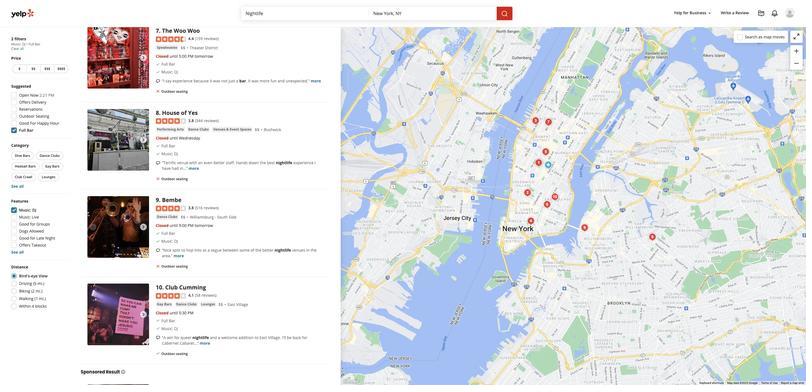 Task type: locate. For each thing, give the bounding box(es) containing it.
1 3.8 star rating image from the top
[[156, 118, 186, 124]]

woo
[[174, 27, 186, 35], [188, 27, 200, 35]]

16 checkmark v2 image up 16 close v2 icon at left bottom
[[156, 239, 160, 244]]

3.8
[[188, 118, 194, 123], [188, 205, 194, 211]]

as right "into"
[[203, 248, 207, 253]]

0 horizontal spatial gay bars button
[[42, 162, 63, 171]]

dj for 10 . club cumming
[[174, 326, 178, 331]]

dance clubs link for club cumming
[[175, 302, 198, 307]]

1 vertical spatial gay bars button
[[156, 302, 173, 307]]

1 horizontal spatial gay
[[157, 302, 163, 307]]

full down closed until 5:30 pm
[[162, 318, 168, 323]]

a for report
[[791, 382, 792, 385]]

5 16 checkmark v2 image from the top
[[156, 319, 160, 323]]

music: up music: live
[[19, 207, 31, 213]]

0 vertical spatial mi.)
[[37, 281, 44, 286]]

2 none field from the left
[[374, 10, 493, 17]]

as
[[759, 34, 763, 39], [203, 248, 207, 253]]

write
[[721, 10, 732, 16]]

3 closed from the top
[[156, 223, 169, 228]]

none field near
[[374, 10, 493, 17]]

1 see from the top
[[11, 184, 18, 189]]

$$$$ button
[[54, 64, 68, 73]]

dj for 9 . bembe
[[174, 239, 178, 244]]

bar down closed until 5:00 pm tomorrow
[[169, 61, 175, 67]]

2 woo from the left
[[188, 27, 200, 35]]

seating down cabaret..."
[[176, 351, 188, 356]]

. up 4.1 star rating image
[[162, 284, 164, 291]]

1 vertical spatial 3.8
[[188, 205, 194, 211]]

1 vertical spatial 16 speech v2 image
[[156, 248, 160, 253]]

east left village
[[228, 302, 235, 307]]

outdoor down reservations
[[19, 114, 35, 119]]

next image for 7 . the woo woo
[[140, 54, 147, 61]]

until for house
[[170, 135, 178, 141]]

nightlife
[[276, 160, 293, 165], [275, 248, 291, 253], [193, 335, 209, 340]]

1 horizontal spatial east
[[260, 335, 267, 340]]

1 16 close v2 image from the top
[[156, 89, 160, 94]]

sponsored result
[[81, 369, 120, 375]]

dance clubs down (344
[[188, 127, 209, 132]]

until left 9:00
[[170, 223, 178, 228]]

2 3.8 star rating image from the top
[[156, 206, 186, 211]]

more link for cumming
[[200, 341, 210, 346]]

for right yelp
[[684, 10, 689, 16]]

more down the spot on the bottom of the page
[[174, 253, 184, 258]]

reviews)
[[204, 36, 219, 41], [204, 118, 219, 123], [204, 205, 219, 211], [202, 293, 217, 298]]

2 3.8 from the top
[[188, 205, 194, 211]]

0 vertical spatial better
[[214, 160, 225, 165]]

0 horizontal spatial of
[[181, 109, 187, 117]]

arts
[[177, 127, 184, 132]]

. left house
[[159, 109, 161, 117]]

2 seating from the top
[[176, 177, 188, 181]]

(5
[[33, 281, 36, 286]]

see all button for features
[[11, 250, 24, 255]]

performing
[[157, 127, 176, 132]]

theater
[[190, 45, 204, 50]]

music: dj for 8
[[162, 151, 178, 156]]

swingers crazy golf - nomad image
[[540, 146, 552, 157]]

seating up house of yes link
[[176, 89, 188, 94]]

1 horizontal spatial club cumming image
[[550, 191, 561, 203]]

music: dj for 10
[[162, 326, 178, 331]]

3 until from the top
[[170, 223, 178, 228]]

1 vertical spatial offers
[[19, 243, 30, 248]]

$ button
[[12, 64, 26, 73]]

delivery
[[31, 100, 46, 105]]

dj for 7 . the woo woo
[[174, 69, 178, 74]]

1 vertical spatial gay
[[157, 302, 163, 307]]

2 vertical spatial of
[[770, 382, 773, 385]]

a right report
[[791, 382, 792, 385]]

3 slideshow element from the top
[[87, 196, 149, 258]]

dj inside group
[[32, 207, 36, 213]]

map region
[[306, 11, 807, 385]]

2 tomorrow from the top
[[195, 223, 213, 228]]

open now 2:21 pm
[[19, 93, 54, 98]]

3 seating from the top
[[176, 264, 188, 269]]

group containing suggested
[[10, 84, 70, 135]]

. for club cumming
[[162, 284, 164, 291]]

. left bembe
[[159, 196, 161, 204]]

a right write
[[733, 10, 735, 16]]

1 vertical spatial 16 checkmark v2 image
[[156, 239, 160, 244]]

gay bars button
[[42, 162, 63, 171], [156, 302, 173, 307]]

0 vertical spatial see all
[[11, 184, 24, 189]]

dj for 8 . house of yes
[[174, 151, 178, 156]]

2 16 close v2 image from the top
[[156, 177, 160, 181]]

0 horizontal spatial gay bars
[[45, 164, 60, 169]]

music: dj for 9
[[162, 239, 178, 244]]

1 none field from the left
[[246, 10, 365, 17]]

write a review
[[721, 10, 749, 16]]

16 close v2 image
[[156, 89, 160, 94], [156, 177, 160, 181]]

pm right 9:00
[[188, 223, 194, 228]]

1 see all button from the top
[[11, 184, 24, 189]]

16 speech v2 image
[[156, 161, 160, 165], [156, 248, 160, 253], [156, 336, 160, 340]]

3.8 star rating image up performing arts
[[156, 118, 186, 124]]

3.8 star rating image
[[156, 118, 186, 124], [156, 206, 186, 211]]

dance clubs button up the 5:30
[[175, 302, 198, 307]]

2 horizontal spatial of
[[770, 382, 773, 385]]

outdoor inside group
[[19, 114, 35, 119]]

7
[[156, 27, 159, 35]]

bembe image
[[87, 196, 149, 258]]

2 see all from the top
[[11, 250, 24, 255]]

1 vertical spatial mi.)
[[36, 289, 43, 294]]

gay bars button inside group
[[42, 162, 63, 171]]

16 checkmark v2 image
[[156, 144, 160, 148], [156, 239, 160, 244]]

for inside and a welcome addition to east village. i'll be back for cabernet cabaret..."
[[302, 335, 308, 340]]

dance up the 5:30
[[176, 302, 187, 307]]

2 16 checkmark v2 image from the top
[[156, 239, 160, 244]]

0 vertical spatial gay
[[45, 164, 51, 169]]

1 vertical spatial club cumming image
[[87, 284, 149, 345]]

better right some
[[263, 248, 274, 253]]

3 good from the top
[[19, 236, 29, 241]]

2 until from the top
[[170, 135, 178, 141]]

$$ right spaces
[[255, 127, 259, 132]]

1 was from the left
[[213, 78, 220, 83]]

dance for dance clubs button over the 5:30
[[176, 302, 187, 307]]

and a welcome addition to east village. i'll be back for cabernet cabaret..."
[[162, 335, 308, 346]]

. for house of yes
[[159, 109, 161, 117]]

2 vertical spatial 16 speech v2 image
[[156, 336, 160, 340]]

all for category
[[19, 184, 24, 189]]

1 vertical spatial house of yes image
[[647, 231, 659, 243]]

1 outdoor seating from the top
[[162, 89, 188, 94]]

None search field
[[241, 7, 514, 20]]

the spot image
[[530, 115, 542, 126]]

more right unexpected."
[[311, 78, 321, 83]]

16 speech v2 image for cumming
[[156, 336, 160, 340]]

reviews) up district
[[204, 36, 219, 41]]

for right back
[[302, 335, 308, 340]]

3 previous image from the top
[[90, 224, 96, 231]]

16 speech v2 image left "terrific
[[156, 161, 160, 165]]

closed until 9:00 pm tomorrow
[[156, 223, 213, 228]]

4 until from the top
[[170, 310, 178, 316]]

lounges for bottommost lounges button
[[201, 302, 215, 307]]

0 horizontal spatial the woo woo image
[[87, 27, 149, 89]]

cumming
[[179, 284, 206, 291]]

tomorrow for 7 . the woo woo
[[195, 53, 213, 59]]

0 horizontal spatial lounges button
[[38, 173, 59, 181]]

slate ny image
[[533, 157, 545, 168], [533, 157, 545, 168]]

good up dogs
[[19, 222, 29, 227]]

1 3.8 from the top
[[188, 118, 194, 123]]

outdoor seating for woo
[[162, 89, 188, 94]]

0 vertical spatial see
[[11, 184, 18, 189]]

$$$ button
[[40, 64, 54, 73]]

and inside and a welcome addition to east village. i'll be back for cabernet cabaret..."
[[210, 335, 217, 340]]

0 vertical spatial see all button
[[11, 184, 24, 189]]

1 horizontal spatial woo
[[188, 27, 200, 35]]

offers delivery
[[19, 100, 46, 105]]

0 horizontal spatial to
[[182, 248, 185, 253]]

sponsored
[[81, 369, 105, 375]]

1 horizontal spatial lounges button
[[200, 302, 216, 307]]

full up category
[[19, 128, 26, 133]]

1 previous image from the top
[[90, 54, 96, 61]]

dance down 9 at the left bottom
[[157, 214, 167, 219]]

bar
[[35, 42, 40, 47], [169, 61, 175, 67], [27, 128, 33, 133], [169, 143, 175, 149], [169, 231, 175, 236], [169, 318, 175, 323]]

8
[[156, 109, 159, 117]]

full down closed until wednesday
[[162, 143, 168, 149]]

1 horizontal spatial lounges
[[201, 302, 215, 307]]

1 vertical spatial 3.8 star rating image
[[156, 206, 186, 211]]

1 vertical spatial to
[[255, 335, 259, 340]]

music: inside 2 filters music: dj • full bar clear all
[[11, 42, 21, 47]]

1 vertical spatial lounges
[[201, 302, 215, 307]]

dance inside group
[[40, 153, 50, 158]]

gay right hookah bars
[[45, 164, 51, 169]]

until down performing arts link
[[170, 135, 178, 141]]

i'll
[[282, 335, 286, 340]]

1 horizontal spatial was
[[252, 78, 259, 83]]

of
[[181, 109, 187, 117], [251, 248, 255, 253], [770, 382, 773, 385]]

0 vertical spatial club cumming image
[[550, 191, 561, 203]]

0 horizontal spatial and
[[210, 335, 217, 340]]

1 until from the top
[[170, 53, 178, 59]]

pm right 2:21
[[48, 93, 54, 98]]

"i say experience because it was not just a bar . it was more fun and unexpected." more
[[162, 78, 321, 83]]

south
[[217, 214, 228, 220]]

all
[[20, 46, 24, 51], [19, 184, 24, 189], [19, 250, 24, 255]]

next image
[[140, 224, 147, 231]]

more down with
[[189, 166, 199, 171]]

of left yes
[[181, 109, 187, 117]]

0 horizontal spatial house of yes image
[[87, 109, 149, 171]]

more right cabaret..."
[[200, 341, 210, 346]]

dance clubs for dance clubs button over hookah bars button
[[40, 153, 60, 158]]

0 vertical spatial 3.8 star rating image
[[156, 118, 186, 124]]

dive bars button
[[11, 152, 34, 160]]

1 next image from the top
[[140, 54, 147, 61]]

filters
[[14, 36, 26, 41]]

all right clear
[[20, 46, 24, 51]]

peachy's image
[[526, 215, 537, 227]]

seating
[[36, 114, 49, 119]]

1 horizontal spatial club
[[165, 284, 178, 291]]

dance clubs button up hookah bars button
[[36, 152, 63, 160]]

better right even
[[214, 160, 225, 165]]

mi.) for walking (1 mi.)
[[39, 296, 46, 301]]

side
[[229, 214, 237, 220]]

16 speech v2 image left "a
[[156, 336, 160, 340]]

groups
[[36, 222, 50, 227]]

club cumming image
[[550, 191, 561, 203], [87, 284, 149, 345]]

16 close v2 image
[[156, 264, 160, 268]]

all down offers takeout on the bottom left
[[19, 250, 24, 255]]

business
[[690, 10, 707, 16]]

a left the bar
[[236, 78, 239, 83]]

distance
[[11, 264, 28, 270]]

0 vertical spatial 16 close v2 image
[[156, 89, 160, 94]]

spin new york image
[[543, 159, 554, 171]]

.
[[159, 27, 161, 35], [246, 78, 247, 83], [159, 109, 161, 117], [159, 196, 161, 204], [162, 284, 164, 291]]

more for 8 . house of yes
[[189, 166, 199, 171]]

$$ for 7 . the woo woo
[[181, 45, 185, 50]]

pm for 7 . the woo woo
[[188, 53, 194, 59]]

0 vertical spatial 16 checkmark v2 image
[[156, 144, 160, 148]]

bembe image
[[579, 222, 591, 233]]

nightlife up cabaret..."
[[193, 335, 209, 340]]

closed down gay bars link
[[156, 310, 169, 316]]

option group
[[10, 264, 70, 311]]

previous image
[[90, 54, 96, 61], [90, 136, 96, 143], [90, 224, 96, 231]]

1 vertical spatial club
[[165, 284, 178, 291]]

4 seating from the top
[[176, 351, 188, 356]]

4.4 star rating image
[[156, 36, 186, 42]]

1 tomorrow from the top
[[195, 53, 213, 59]]

"i
[[162, 78, 165, 83]]

$$ left $$$ button on the top
[[31, 66, 35, 71]]

full inside group
[[19, 128, 26, 133]]

1 vertical spatial see all
[[11, 250, 24, 255]]

2 closed from the top
[[156, 135, 169, 141]]

0 horizontal spatial east
[[228, 302, 235, 307]]

. left the
[[159, 27, 161, 35]]

dj up live
[[32, 207, 36, 213]]

slideshow element
[[87, 27, 149, 89], [87, 109, 149, 171], [87, 196, 149, 258], [87, 284, 149, 345]]

use
[[774, 382, 778, 385]]

speakeasies button
[[156, 45, 179, 50]]

previous image for 7
[[90, 54, 96, 61]]

all down 'club crawl' button
[[19, 184, 24, 189]]

0 vertical spatial previous image
[[90, 54, 96, 61]]

club crawl button
[[11, 173, 36, 181]]

(159
[[195, 36, 203, 41]]

dance clubs for dance clubs button underneath the 9 . bembe
[[157, 214, 178, 219]]

1 horizontal spatial the woo woo image
[[543, 117, 554, 128]]

$$ for 10 . club cumming
[[219, 302, 223, 307]]

more link down with
[[189, 166, 199, 171]]

offers
[[19, 100, 30, 105], [19, 243, 30, 248]]

16 speech v2 image for of
[[156, 161, 160, 165]]

2 vertical spatial next image
[[140, 311, 147, 318]]

see up distance
[[11, 250, 18, 255]]

music: dj up the win at the bottom left of the page
[[162, 326, 178, 331]]

2 next image from the top
[[140, 136, 147, 143]]

dj left •
[[22, 42, 25, 47]]

outdoor right 16 close v2 icon at left bottom
[[162, 264, 175, 269]]

pm
[[188, 53, 194, 59], [48, 93, 54, 98], [188, 223, 194, 228], [188, 310, 194, 316]]

expand map image
[[794, 33, 801, 40]]

0 horizontal spatial better
[[214, 160, 225, 165]]

map for error
[[793, 382, 798, 385]]

dance clubs link down (344
[[187, 127, 210, 132]]

for inside button
[[684, 10, 689, 16]]

2 slideshow element from the top
[[87, 109, 149, 171]]

full bar down closed until wednesday
[[162, 143, 175, 149]]

3 next image from the top
[[140, 311, 147, 318]]

see all
[[11, 184, 24, 189], [11, 250, 24, 255]]

review
[[736, 10, 749, 16]]

open
[[19, 93, 29, 98]]

(516
[[195, 205, 203, 211]]

1 horizontal spatial gay bars button
[[156, 302, 173, 307]]

None field
[[246, 10, 365, 17], [374, 10, 493, 17]]

club inside button
[[15, 175, 22, 179]]

see all button down 'club crawl' button
[[11, 184, 24, 189]]

4 closed from the top
[[156, 310, 169, 316]]

0 vertical spatial gay bars
[[45, 164, 60, 169]]

see for features
[[11, 250, 18, 255]]

dance clubs down the 9 . bembe
[[157, 214, 178, 219]]

4 slideshow element from the top
[[87, 284, 149, 345]]

1 slideshow element from the top
[[87, 27, 149, 89]]

music: up "terrific
[[162, 151, 173, 156]]

yelp for business button
[[672, 8, 715, 18]]

moves
[[773, 34, 785, 39]]

mi.) for driving (5 mi.)
[[37, 281, 44, 286]]

map left the error
[[793, 382, 798, 385]]

see all down 'club crawl' button
[[11, 184, 24, 189]]

the woo woo image
[[87, 27, 149, 89], [543, 117, 554, 128]]

2 previous image from the top
[[90, 136, 96, 143]]

map left moves
[[764, 34, 772, 39]]

reviews) for 10 . club cumming
[[202, 293, 217, 298]]

0 vertical spatial gay bars button
[[42, 162, 63, 171]]

full inside 2 filters music: dj • full bar clear all
[[29, 42, 34, 47]]

2 vertical spatial previous image
[[90, 224, 96, 231]]

16 checkmark v2 image down performing
[[156, 144, 160, 148]]

experience
[[173, 78, 193, 83], [294, 160, 314, 165]]

offers takeout
[[19, 243, 46, 248]]

2 vertical spatial all
[[19, 250, 24, 255]]

0 horizontal spatial map
[[764, 34, 772, 39]]

dance up "wednesday"
[[188, 127, 199, 132]]

a
[[733, 10, 735, 16], [236, 78, 239, 83], [208, 248, 210, 253], [218, 335, 220, 340], [791, 382, 792, 385]]

0 vertical spatial lounges button
[[38, 173, 59, 181]]

0 vertical spatial to
[[182, 248, 185, 253]]

music: dj for 7
[[162, 69, 178, 74]]

dance clubs link
[[187, 127, 210, 132], [156, 214, 179, 220], [175, 302, 198, 307]]

a left welcome
[[218, 335, 220, 340]]

closed for bembe
[[156, 223, 169, 228]]

full for 10
[[162, 318, 168, 323]]

house of yes image
[[87, 109, 149, 171], [647, 231, 659, 243]]

1 good from the top
[[19, 121, 29, 126]]

previous image for 9
[[90, 224, 96, 231]]

more link right unexpected."
[[311, 78, 321, 83]]

music: dj up say
[[162, 69, 178, 74]]

2 see from the top
[[11, 250, 18, 255]]

experience i have had in..."
[[162, 160, 316, 171]]

0 horizontal spatial gay
[[45, 164, 51, 169]]

0 vertical spatial map
[[764, 34, 772, 39]]

0 vertical spatial club
[[15, 175, 22, 179]]

2:21
[[40, 93, 47, 98]]

2 16 checkmark v2 image from the top
[[156, 70, 160, 74]]

1 16 checkmark v2 image from the top
[[156, 144, 160, 148]]

0 horizontal spatial was
[[213, 78, 220, 83]]

seating for woo
[[176, 89, 188, 94]]

full bar down closed until 5:30 pm
[[162, 318, 175, 323]]

clubs for dance clubs button underneath the 9 . bembe
[[168, 214, 178, 219]]

closed until 5:30 pm
[[156, 310, 194, 316]]

dance clubs link up the 5:30
[[175, 302, 198, 307]]

1 seating from the top
[[176, 89, 188, 94]]

0 vertical spatial lounges
[[42, 175, 55, 179]]

see all button for category
[[11, 184, 24, 189]]

pm for 10 . club cumming
[[188, 310, 194, 316]]

music: dj up "terrific
[[162, 151, 178, 156]]

1 vertical spatial good
[[19, 222, 29, 227]]

16 info v2 image
[[121, 370, 126, 374]]

full bar down speakeasies link
[[162, 61, 175, 67]]

dance right the dive bars
[[40, 153, 50, 158]]

7 16 checkmark v2 image from the top
[[156, 351, 160, 356]]

2 vertical spatial mi.)
[[39, 296, 46, 301]]

reviews) up the williamsburg - south side
[[204, 205, 219, 211]]

christina o. image
[[785, 8, 795, 18]]

0 vertical spatial east
[[228, 302, 235, 307]]

a inside and a welcome addition to east village. i'll be back for cabernet cabaret..."
[[218, 335, 220, 340]]

seating
[[176, 89, 188, 94], [176, 177, 188, 181], [176, 264, 188, 269], [176, 351, 188, 356]]

live
[[32, 215, 39, 220]]

2 was from the left
[[252, 78, 259, 83]]

0 vertical spatial next image
[[140, 54, 147, 61]]

music: up the win at the bottom left of the page
[[162, 326, 173, 331]]

$$ up 9:00
[[181, 214, 185, 220]]

2 offers from the top
[[19, 243, 30, 248]]

1 see all from the top
[[11, 184, 24, 189]]

bar right •
[[35, 42, 40, 47]]

9 . bembe
[[156, 196, 182, 204]]

mi.) right (2
[[36, 289, 43, 294]]

1 vertical spatial see
[[11, 250, 18, 255]]

next image for 8 . house of yes
[[140, 136, 147, 143]]

hookah bars
[[15, 164, 36, 169]]

0 horizontal spatial club
[[15, 175, 22, 179]]

0 vertical spatial as
[[759, 34, 763, 39]]

dogs allowed
[[19, 229, 44, 234]]

0 vertical spatial 16 speech v2 image
[[156, 161, 160, 165]]

lounges button
[[38, 173, 59, 181], [200, 302, 216, 307]]

dance clubs link down the 9 . bembe
[[156, 214, 179, 220]]

1 vertical spatial previous image
[[90, 136, 96, 143]]

lounges right crawl
[[42, 175, 55, 179]]

2 outdoor seating from the top
[[162, 177, 188, 181]]

outdoor seating for of
[[162, 177, 188, 181]]

closed until 5:00 pm tomorrow
[[156, 53, 213, 59]]

wednesday
[[179, 135, 200, 141]]

more link
[[311, 78, 321, 83], [189, 166, 199, 171], [174, 253, 184, 258], [200, 341, 210, 346]]

3 16 speech v2 image from the top
[[156, 336, 160, 340]]

madame x image
[[522, 187, 533, 198]]

dance clubs for dance clubs button under (344
[[188, 127, 209, 132]]

0 vertical spatial good
[[19, 121, 29, 126]]

lounges button right crawl
[[38, 173, 59, 181]]

group
[[791, 45, 803, 70], [10, 84, 70, 135], [10, 143, 70, 189], [10, 199, 70, 255]]

1 horizontal spatial map
[[793, 382, 798, 385]]

as right search
[[759, 34, 763, 39]]

for up 'dogs allowed'
[[30, 222, 35, 227]]

hookah
[[15, 164, 28, 169]]

next image
[[140, 54, 147, 61], [140, 136, 147, 143], [140, 311, 147, 318]]

walking (1 mi.)
[[19, 296, 46, 301]]

full bar for 9
[[162, 231, 175, 236]]

pm inside group
[[48, 93, 54, 98]]

more link for of
[[189, 166, 199, 171]]

closed for club cumming
[[156, 310, 169, 316]]

seating for cumming
[[176, 351, 188, 356]]

2 see all button from the top
[[11, 250, 24, 255]]

0 horizontal spatial as
[[203, 248, 207, 253]]

1 offers from the top
[[19, 100, 30, 105]]

suggested
[[11, 84, 31, 89]]

lounges inside group
[[42, 175, 55, 179]]

1 vertical spatial east
[[260, 335, 267, 340]]

1 16 speech v2 image from the top
[[156, 161, 160, 165]]

to
[[182, 248, 185, 253], [255, 335, 259, 340]]

gay bars right hookah bars
[[45, 164, 60, 169]]

to left hop
[[182, 248, 185, 253]]

google image
[[342, 378, 361, 385]]

$$ right lounges link
[[219, 302, 223, 307]]

venues & event spaces link
[[212, 127, 253, 132]]

user actions element
[[670, 7, 803, 41]]

2 vertical spatial good
[[19, 236, 29, 241]]

1 16 checkmark v2 image from the top
[[156, 62, 160, 66]]

0 vertical spatial tomorrow
[[195, 53, 213, 59]]

1 horizontal spatial none field
[[374, 10, 493, 17]]

reviews) for 7 . the woo woo
[[204, 36, 219, 41]]

offers for offers delivery
[[19, 100, 30, 105]]

full for 8
[[162, 143, 168, 149]]

for for business
[[684, 10, 689, 16]]

music: dj up "nice
[[162, 239, 178, 244]]

price group
[[11, 56, 70, 74]]

4 outdoor seating from the top
[[162, 351, 188, 356]]

1 horizontal spatial experience
[[294, 160, 314, 165]]

see all button up distance
[[11, 250, 24, 255]]

lounges
[[42, 175, 55, 179], [201, 302, 215, 307]]

2 good from the top
[[19, 222, 29, 227]]

1 closed from the top
[[156, 53, 169, 59]]

0 horizontal spatial experience
[[173, 78, 193, 83]]

closed until wednesday
[[156, 135, 200, 141]]

9
[[156, 196, 159, 204]]

slideshow element for 8
[[87, 109, 149, 171]]

dance clubs link for house of yes
[[187, 127, 210, 132]]

a for and
[[218, 335, 220, 340]]

pm right the 5:30
[[188, 310, 194, 316]]

google
[[749, 382, 758, 385]]

1 vertical spatial tomorrow
[[195, 223, 213, 228]]

clear all link
[[11, 46, 24, 51]]

1 vertical spatial of
[[251, 248, 255, 253]]

not
[[221, 78, 228, 83]]

5:30
[[179, 310, 187, 316]]

. for the woo woo
[[159, 27, 161, 35]]

hop
[[186, 248, 194, 253]]

outdoor for 9
[[162, 264, 175, 269]]

more for 10 . club cumming
[[200, 341, 210, 346]]

outdoor down cabernet
[[162, 351, 175, 356]]

16 checkmark v2 image
[[156, 62, 160, 66], [156, 70, 160, 74], [156, 152, 160, 156], [156, 231, 160, 236], [156, 319, 160, 323], [156, 326, 160, 331], [156, 351, 160, 356]]

woo up 4.4
[[188, 27, 200, 35]]

closed for the woo woo
[[156, 53, 169, 59]]

closed right next icon
[[156, 223, 169, 228]]

between
[[223, 248, 239, 253]]

bar for 9
[[169, 231, 175, 236]]

none field find
[[246, 10, 365, 17]]

dj down closed until 5:00 pm tomorrow
[[174, 69, 178, 74]]

1 vertical spatial map
[[793, 382, 798, 385]]

group containing category
[[10, 143, 70, 189]]

0 vertical spatial of
[[181, 109, 187, 117]]

previous image for 8
[[90, 136, 96, 143]]

zoom out image
[[794, 60, 801, 67]]

1 vertical spatial and
[[210, 335, 217, 340]]

1 vertical spatial all
[[19, 184, 24, 189]]

map
[[764, 34, 772, 39], [793, 382, 798, 385]]

0 vertical spatial experience
[[173, 78, 193, 83]]

"a win for queer nightlife
[[162, 335, 209, 340]]

0 horizontal spatial lounges
[[42, 175, 55, 179]]

2 vertical spatial nightlife
[[193, 335, 209, 340]]

1 vertical spatial next image
[[140, 136, 147, 143]]

more link right cabaret..."
[[200, 341, 210, 346]]

0 horizontal spatial none field
[[246, 10, 365, 17]]

search
[[746, 34, 758, 39]]

venues in the area."
[[162, 248, 317, 258]]

of left use
[[770, 382, 773, 385]]



Task type: vqa. For each thing, say whether or not it's contained in the screenshot.
Hollywood Hills's Hollywood
no



Task type: describe. For each thing, give the bounding box(es) containing it.
price
[[11, 56, 21, 61]]

report a map error link
[[782, 382, 805, 385]]

outdoor seating for cumming
[[162, 351, 188, 356]]

area."
[[162, 253, 173, 258]]

$
[[18, 66, 20, 71]]

spot
[[172, 248, 181, 253]]

dj inside 2 filters music: dj • full bar clear all
[[22, 42, 25, 47]]

16 checkmark v2 image for full bar
[[156, 144, 160, 148]]

music: dj up music: live
[[19, 207, 36, 213]]

good for outdoor
[[19, 121, 29, 126]]

late
[[36, 236, 44, 241]]

1 vertical spatial the woo woo image
[[543, 117, 554, 128]]

it
[[210, 78, 212, 83]]

bar for 8
[[169, 143, 175, 149]]

bushwick
[[264, 127, 281, 132]]

to inside and a welcome addition to east village. i'll be back for cabernet cabaret..."
[[255, 335, 259, 340]]

1 horizontal spatial house of yes image
[[647, 231, 659, 243]]

good for dogs
[[19, 236, 29, 241]]

performing arts button
[[156, 127, 185, 132]]

tomorrow for 9 . bembe
[[195, 223, 213, 228]]

the inside venues in the area."
[[311, 248, 317, 253]]

1 horizontal spatial better
[[263, 248, 274, 253]]

-
[[215, 214, 216, 220]]

full bar for 10
[[162, 318, 175, 323]]

bar for 10
[[169, 318, 175, 323]]

back
[[293, 335, 301, 340]]

pm for 9 . bembe
[[188, 223, 194, 228]]

the right some
[[256, 248, 262, 253]]

16 checkmark v2 image for music: dj
[[156, 239, 160, 244]]

music: up "nice
[[162, 239, 173, 244]]

4.1 star rating image
[[156, 293, 186, 299]]

house
[[162, 109, 180, 117]]

dance clubs button down the 9 . bembe
[[156, 214, 179, 220]]

more left the fun
[[260, 78, 270, 83]]

projects image
[[758, 10, 765, 17]]

1 vertical spatial lounges button
[[200, 302, 216, 307]]

music: left live
[[19, 215, 31, 220]]

16 close v2 image for 7
[[156, 89, 160, 94]]

. left it
[[246, 78, 247, 83]]

be
[[287, 335, 292, 340]]

slideshow element for 9
[[87, 196, 149, 258]]

experience inside experience i have had in..."
[[294, 160, 314, 165]]

all inside 2 filters music: dj • full bar clear all
[[20, 46, 24, 51]]

16 close v2 image for 8
[[156, 177, 160, 181]]

it
[[248, 78, 251, 83]]

option group containing distance
[[10, 264, 70, 311]]

search as map moves
[[746, 34, 785, 39]]

now
[[30, 93, 39, 98]]

bar down for
[[27, 128, 33, 133]]

into
[[195, 248, 202, 253]]

seating for of
[[176, 177, 188, 181]]

venues & event spaces button
[[212, 127, 253, 132]]

gay bars inside group
[[45, 164, 60, 169]]

map for moves
[[764, 34, 772, 39]]

3 outdoor seating from the top
[[162, 264, 188, 269]]

clubs for dance clubs button over the 5:30
[[188, 302, 197, 307]]

next image for 10 . club cumming
[[140, 311, 147, 318]]

welcome
[[221, 335, 238, 340]]

mr. purple image
[[542, 199, 553, 210]]

driving (5 mi.)
[[19, 281, 44, 286]]

until for club
[[170, 310, 178, 316]]

bar
[[240, 78, 246, 83]]

dance clubs for dance clubs button over the 5:30
[[176, 302, 197, 307]]

4.4
[[188, 36, 194, 41]]

within 4 blocks
[[19, 304, 47, 309]]

for right the win at the bottom left of the page
[[174, 335, 180, 340]]

club cumming image inside the map "region"
[[550, 191, 561, 203]]

village.
[[268, 335, 281, 340]]

see for category
[[11, 184, 18, 189]]

more link for woo
[[311, 78, 321, 83]]

slideshow element for 10
[[87, 284, 149, 345]]

outdoor for 8
[[162, 177, 175, 181]]

venues & event spaces
[[213, 127, 252, 132]]

mi.) for biking (2 mi.)
[[36, 289, 43, 294]]

terms of use link
[[762, 382, 778, 385]]

within
[[19, 304, 31, 309]]

clubs for dance clubs button over hookah bars button
[[51, 153, 60, 158]]

dance clubs button down (344
[[187, 127, 210, 132]]

gay inside group
[[45, 164, 51, 169]]

slideshow element for 7
[[87, 27, 149, 89]]

bar for 7
[[169, 61, 175, 67]]

map data ©2023 google
[[728, 382, 758, 385]]

a for write
[[733, 10, 735, 16]]

reviews) for 8 . house of yes
[[204, 118, 219, 123]]

0 vertical spatial the woo woo image
[[87, 27, 149, 89]]

even
[[204, 160, 213, 165]]

dance for dance clubs button underneath the 9 . bembe
[[157, 214, 167, 219]]

allowed
[[29, 229, 44, 234]]

3.8 (516 reviews)
[[188, 205, 219, 211]]

zoom in image
[[794, 48, 801, 54]]

3.8 for bembe
[[188, 205, 194, 211]]

speakeasies
[[157, 45, 177, 50]]

0 vertical spatial and
[[278, 78, 285, 83]]

category
[[11, 143, 29, 148]]

©2023
[[740, 382, 749, 385]]

spaces
[[240, 127, 252, 132]]

dogs
[[19, 229, 28, 234]]

good for groups
[[19, 222, 50, 227]]

10
[[156, 284, 162, 291]]

offers for offers takeout
[[19, 243, 30, 248]]

full bar for 8
[[162, 143, 175, 149]]

search image
[[501, 10, 508, 17]]

the
[[162, 27, 172, 35]]

(2
[[31, 289, 35, 294]]

staff.
[[226, 160, 235, 165]]

4.1
[[188, 293, 194, 298]]

"terrific
[[162, 160, 176, 165]]

event
[[230, 127, 239, 132]]

lounges for leftmost lounges button
[[42, 175, 55, 179]]

1 woo from the left
[[174, 27, 186, 35]]

(58
[[195, 293, 201, 298]]

walking
[[19, 296, 33, 301]]

the woo woo link
[[162, 27, 200, 35]]

east village
[[228, 302, 248, 307]]

3.8 star rating image for house
[[156, 118, 186, 124]]

outdoor seating
[[19, 114, 49, 119]]

1 horizontal spatial of
[[251, 248, 255, 253]]

$$ inside "button"
[[31, 66, 35, 71]]

just
[[229, 78, 235, 83]]

good for happy hour
[[19, 121, 59, 126]]

keyboard shortcuts
[[700, 382, 724, 385]]

2 16 speech v2 image from the top
[[156, 248, 160, 253]]

win
[[167, 335, 173, 340]]

16 speech v2 image
[[156, 79, 160, 83]]

unexpected."
[[286, 78, 310, 83]]

result
[[106, 369, 120, 375]]

4 16 checkmark v2 image from the top
[[156, 231, 160, 236]]

Near text field
[[374, 10, 493, 17]]

clubs for dance clubs button under (344
[[200, 127, 209, 132]]

&
[[226, 127, 229, 132]]

view
[[39, 273, 48, 279]]

east inside and a welcome addition to east village. i'll be back for cabernet cabaret..."
[[260, 335, 267, 340]]

1 vertical spatial dance clubs link
[[156, 214, 179, 220]]

addition
[[239, 335, 254, 340]]

dance for dance clubs button over hookah bars button
[[40, 153, 50, 158]]

3.8 star rating image for bembe
[[156, 206, 186, 211]]

district
[[205, 45, 218, 50]]

in..."
[[180, 166, 188, 171]]

(1
[[35, 296, 38, 301]]

notifications image
[[772, 10, 779, 17]]

some
[[240, 248, 250, 253]]

1 horizontal spatial as
[[759, 34, 763, 39]]

1 vertical spatial gay bars
[[157, 302, 172, 307]]

more link down the spot on the bottom of the page
[[174, 253, 184, 258]]

bar inside 2 filters music: dj • full bar clear all
[[35, 42, 40, 47]]

1 vertical spatial nightlife
[[275, 248, 291, 253]]

full for 9
[[162, 231, 168, 236]]

down
[[249, 160, 259, 165]]

3.8 for house of yes
[[188, 118, 194, 123]]

hookah bars button
[[11, 162, 39, 171]]

group containing features
[[10, 199, 70, 255]]

a left the segue
[[208, 248, 210, 253]]

previous image
[[90, 311, 96, 318]]

closed for house of yes
[[156, 135, 169, 141]]

cabernet
[[162, 341, 179, 346]]

full bar for 7
[[162, 61, 175, 67]]

keyboard
[[700, 382, 712, 385]]

Find text field
[[246, 10, 365, 17]]

dive
[[15, 153, 22, 158]]

takeout
[[31, 243, 46, 248]]

because
[[194, 78, 209, 83]]

until for bembe
[[170, 223, 178, 228]]

more for 9 . bembe
[[174, 253, 184, 258]]

16 chevron down v2 image
[[708, 11, 712, 15]]

yelp for business
[[675, 10, 707, 16]]

for for late
[[30, 236, 35, 241]]

report
[[782, 382, 790, 385]]

6 16 checkmark v2 image from the top
[[156, 326, 160, 331]]

have
[[162, 166, 171, 171]]

0 horizontal spatial club cumming image
[[87, 284, 149, 345]]

•
[[26, 42, 28, 47]]

keyboard shortcuts button
[[700, 381, 724, 385]]

see all for features
[[11, 250, 24, 255]]

outdoor for 7
[[162, 89, 175, 94]]

full bar down for
[[19, 128, 33, 133]]

data
[[734, 382, 740, 385]]

1 vertical spatial as
[[203, 248, 207, 253]]

music: live
[[19, 215, 39, 220]]

speakeasies link
[[156, 45, 179, 50]]

3 16 checkmark v2 image from the top
[[156, 152, 160, 156]]

full for 7
[[162, 61, 168, 67]]

$$ for 9 . bembe
[[181, 214, 185, 220]]

0 vertical spatial nightlife
[[276, 160, 293, 165]]

music: up say
[[162, 69, 173, 74]]

biking (2 mi.)
[[19, 289, 43, 294]]

yelp
[[675, 10, 683, 16]]

for for groups
[[30, 222, 35, 227]]

. for bembe
[[159, 196, 161, 204]]

good for late night
[[19, 236, 55, 241]]

driving
[[19, 281, 32, 286]]

the left the best in the top left of the page
[[260, 160, 266, 165]]



